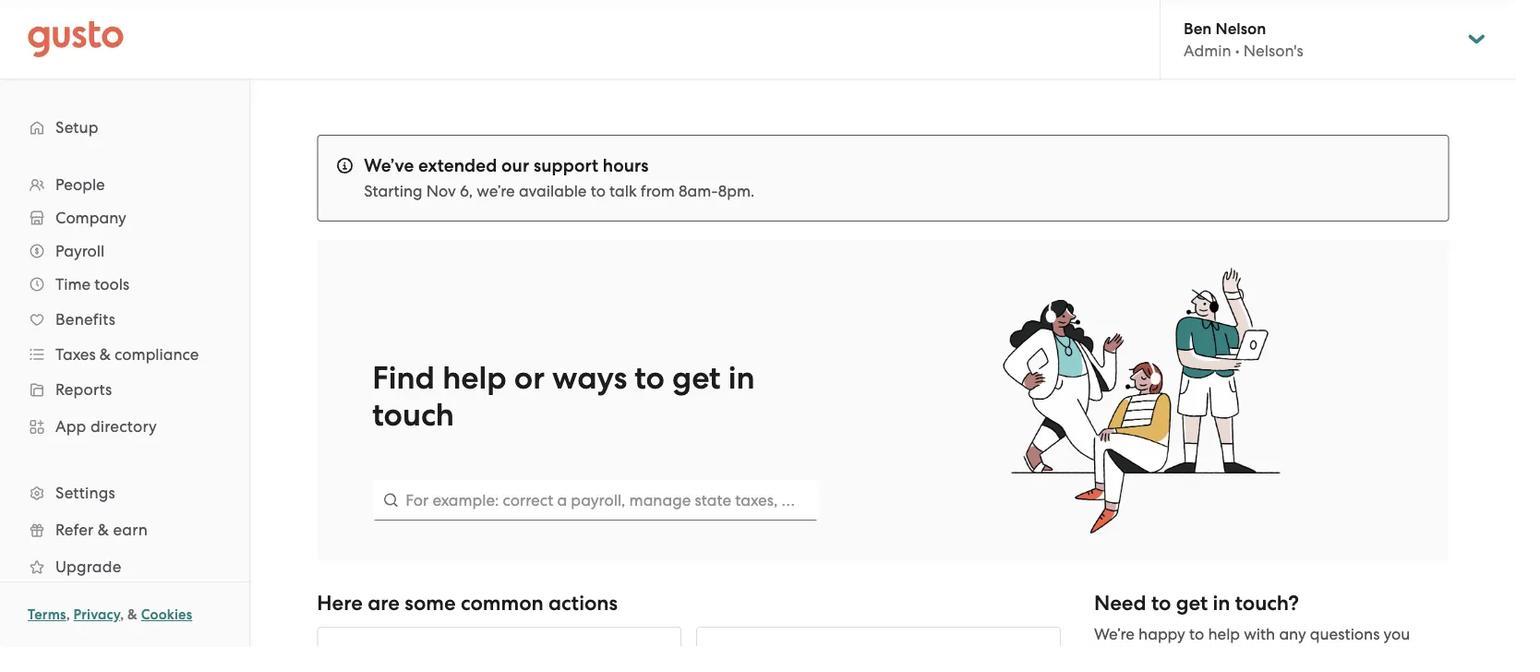 Task type: locate. For each thing, give the bounding box(es) containing it.
benefits link
[[18, 303, 231, 336]]

app directory link
[[18, 410, 231, 443]]

, left privacy
[[66, 607, 70, 624]]

get
[[673, 360, 721, 397], [1177, 591, 1208, 616]]

you
[[1384, 626, 1411, 644]]

setup
[[55, 118, 99, 137]]

list
[[0, 168, 249, 623]]

to left talk
[[591, 182, 606, 200]]

0 vertical spatial help
[[443, 360, 507, 397]]

,
[[66, 607, 70, 624], [120, 607, 124, 624]]

0 vertical spatial get
[[673, 360, 721, 397]]

company button
[[18, 201, 231, 235]]

0 horizontal spatial help
[[443, 360, 507, 397]]

1 horizontal spatial ,
[[120, 607, 124, 624]]

touch?
[[1236, 591, 1300, 616]]

1 vertical spatial in
[[1213, 591, 1231, 616]]

some
[[405, 591, 456, 616]]

0 horizontal spatial in
[[729, 360, 755, 397]]

0 vertical spatial &
[[100, 345, 111, 364]]

& right taxes on the left bottom
[[100, 345, 111, 364]]

& left earn
[[98, 521, 109, 539]]

&
[[100, 345, 111, 364], [98, 521, 109, 539], [128, 607, 138, 624]]

ben
[[1184, 19, 1212, 38]]

help inside find help or ways to get in touch
[[443, 360, 507, 397]]

reports
[[55, 381, 112, 399]]

to inside we've extended our support hours alert
[[591, 182, 606, 200]]

1 vertical spatial help
[[1209, 626, 1241, 644]]

support
[[534, 155, 599, 176]]

•
[[1236, 41, 1240, 60]]

0 vertical spatial in
[[729, 360, 755, 397]]

company
[[55, 209, 126, 227]]

reports link
[[18, 373, 231, 406]]

cookies
[[141, 607, 192, 624]]

available
[[519, 182, 587, 200]]

& left 'cookies' button
[[128, 607, 138, 624]]

0 horizontal spatial ,
[[66, 607, 70, 624]]

to inside we're happy to help with any questions you
[[1190, 626, 1205, 644]]

upgrade
[[55, 558, 121, 576]]

setup link
[[18, 111, 231, 144]]

& for compliance
[[100, 345, 111, 364]]

upgrade link
[[18, 551, 231, 584]]

hours
[[603, 155, 649, 176]]

1 horizontal spatial in
[[1213, 591, 1231, 616]]

are
[[368, 591, 400, 616]]

to
[[591, 182, 606, 200], [635, 360, 665, 397], [1152, 591, 1172, 616], [1190, 626, 1205, 644]]

in inside find help or ways to get in touch
[[729, 360, 755, 397]]

to up happy at the bottom right of the page
[[1152, 591, 1172, 616]]

help
[[443, 360, 507, 397], [1209, 626, 1241, 644]]

benefits
[[55, 310, 116, 329]]

help left or
[[443, 360, 507, 397]]

privacy link
[[73, 607, 120, 624]]

with
[[1244, 626, 1276, 644]]

time tools
[[55, 275, 129, 294]]

& inside dropdown button
[[100, 345, 111, 364]]

1 horizontal spatial help
[[1209, 626, 1241, 644]]

we've extended our support hours alert
[[317, 135, 1450, 222]]

1 vertical spatial &
[[98, 521, 109, 539]]

we're
[[477, 182, 515, 200]]

nov
[[426, 182, 456, 200]]

ben nelson admin • nelson's
[[1184, 19, 1304, 60]]

help left the 'with'
[[1209, 626, 1241, 644]]

or
[[514, 360, 545, 397]]

to down need to get in touch?
[[1190, 626, 1205, 644]]

any
[[1280, 626, 1307, 644]]

home image
[[28, 21, 124, 58]]

time tools button
[[18, 268, 231, 301]]

starting nov 6, we're available to talk from 8am - 8pm .
[[364, 182, 755, 200]]

app directory
[[55, 418, 157, 436]]

terms link
[[28, 607, 66, 624]]

in
[[729, 360, 755, 397], [1213, 591, 1231, 616]]

we're happy to help with any questions you
[[1095, 626, 1411, 648]]

to right ways
[[635, 360, 665, 397]]

to inside find help or ways to get in touch
[[635, 360, 665, 397]]

here are some common actions
[[317, 591, 618, 616]]

settings link
[[18, 477, 231, 510]]

touch
[[373, 397, 454, 434]]

we've extended our support hours
[[364, 155, 649, 176]]

need
[[1095, 591, 1147, 616]]

people button
[[18, 168, 231, 201]]

starting
[[364, 182, 423, 200]]

find help or ways to get in touch
[[373, 360, 755, 434]]

gusto navigation element
[[0, 79, 249, 648]]

8pm
[[718, 182, 751, 200]]

, left cookies
[[120, 607, 124, 624]]

1 vertical spatial get
[[1177, 591, 1208, 616]]

0 horizontal spatial get
[[673, 360, 721, 397]]

6,
[[460, 182, 473, 200]]

help inside we're happy to help with any questions you
[[1209, 626, 1241, 644]]

earn
[[113, 521, 148, 539]]

our
[[502, 155, 530, 176]]

compliance
[[115, 345, 199, 364]]

payroll button
[[18, 235, 231, 268]]



Task type: describe. For each thing, give the bounding box(es) containing it.
actions
[[549, 591, 618, 616]]

privacy
[[73, 607, 120, 624]]

terms
[[28, 607, 66, 624]]

& for earn
[[98, 521, 109, 539]]

settings
[[55, 484, 115, 502]]

refer
[[55, 521, 94, 539]]

happy
[[1139, 626, 1186, 644]]

admin
[[1184, 41, 1232, 60]]

2 vertical spatial &
[[128, 607, 138, 624]]

1 , from the left
[[66, 607, 70, 624]]

cookies button
[[141, 604, 192, 626]]

taxes & compliance button
[[18, 338, 231, 371]]

For example: correct a payroll, manage state taxes, etc. field
[[373, 480, 819, 521]]

tools
[[94, 275, 129, 294]]

common
[[461, 591, 544, 616]]

terms , privacy , & cookies
[[28, 607, 192, 624]]

payroll
[[55, 242, 105, 260]]

time
[[55, 275, 91, 294]]

here
[[317, 591, 363, 616]]

2 , from the left
[[120, 607, 124, 624]]

get inside find help or ways to get in touch
[[673, 360, 721, 397]]

people
[[55, 176, 105, 194]]

need to get in touch?
[[1095, 591, 1300, 616]]

we've
[[364, 155, 414, 176]]

refer & earn
[[55, 521, 148, 539]]

refer & earn link
[[18, 514, 231, 547]]

directory
[[90, 418, 157, 436]]

list containing people
[[0, 168, 249, 623]]

nelson's
[[1244, 41, 1304, 60]]

ways
[[552, 360, 627, 397]]

from
[[641, 182, 675, 200]]

1 horizontal spatial get
[[1177, 591, 1208, 616]]

extended
[[418, 155, 497, 176]]

8am
[[679, 182, 712, 200]]

find
[[373, 360, 435, 397]]

.
[[751, 182, 755, 200]]

questions
[[1311, 626, 1380, 644]]

nelson
[[1216, 19, 1267, 38]]

-
[[712, 182, 718, 200]]

app
[[55, 418, 86, 436]]

we're
[[1095, 626, 1135, 644]]

talk
[[610, 182, 637, 200]]

taxes
[[55, 345, 96, 364]]

taxes & compliance
[[55, 345, 199, 364]]



Task type: vqa. For each thing, say whether or not it's contained in the screenshot.
Cookies
yes



